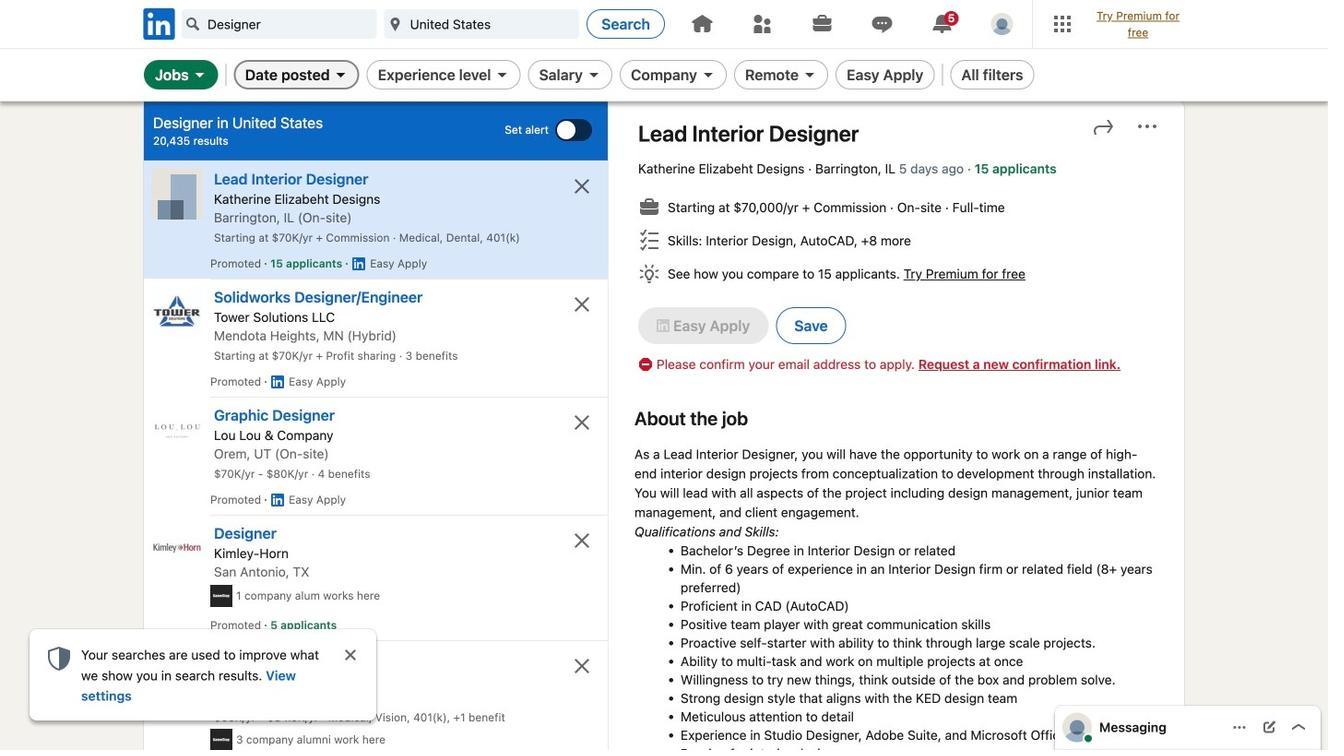 Task type: locate. For each thing, give the bounding box(es) containing it.
dismiss job image for kimley-horn logo
[[571, 529, 593, 552]]

dismiss job image
[[571, 175, 593, 197], [571, 655, 593, 677]]

1 horizontal spatial rachel moore image
[[1063, 713, 1092, 742]]

2 dismiss job image from the top
[[571, 411, 593, 434]]

3 dismiss job image from the top
[[571, 529, 593, 552]]

dismiss job image
[[571, 293, 593, 315], [571, 411, 593, 434], [571, 529, 593, 552]]

Easy Apply filter. button
[[836, 60, 935, 89]]

experience level filter. clicking this button displays all experience level filter options. image
[[495, 67, 510, 82]]

region
[[30, 629, 376, 720]]

filter by: jobs image
[[192, 67, 207, 82]]

custom image
[[185, 17, 200, 31]]

tower solutions llc logo image
[[151, 286, 203, 338]]

2 vertical spatial dismiss job image
[[571, 529, 593, 552]]

dismiss job image for lou lou & company logo
[[571, 411, 593, 434]]

alert
[[638, 355, 1155, 374]]

1 vertical spatial dismiss job image
[[571, 411, 593, 434]]

rachel moore image
[[991, 13, 1013, 35], [1063, 713, 1092, 742]]

kimley-horn logo image
[[151, 522, 203, 574]]

1 vertical spatial rachel moore image
[[1063, 713, 1092, 742]]

dismiss "your searches are used to improve what we show you in search results." notification 1 of 1. image
[[343, 648, 358, 662]]

linkedin image
[[140, 5, 178, 43]]

0 vertical spatial dismiss job image
[[571, 293, 593, 315]]

0 vertical spatial rachel moore image
[[991, 13, 1013, 35]]

0 vertical spatial dismiss job image
[[571, 175, 593, 197]]

remote filter. clicking this button displays all remote filter options. image
[[803, 67, 817, 82]]

lou lou & company logo image
[[151, 404, 203, 456]]

1 dismiss job image from the top
[[571, 293, 593, 315]]

1 vertical spatial dismiss job image
[[571, 655, 593, 677]]



Task type: vqa. For each thing, say whether or not it's contained in the screenshot.
Kimley-Horn logo
yes



Task type: describe. For each thing, give the bounding box(es) containing it.
creative circle logo image
[[151, 648, 203, 699]]

2 dismiss job image from the top
[[571, 655, 593, 677]]

1 dismiss job image from the top
[[571, 175, 593, 197]]

share image
[[1092, 115, 1114, 137]]

salary filter. clicking this button displays all salary filter options. image
[[587, 67, 602, 82]]

dismiss job image for the "tower solutions llc logo"
[[571, 293, 593, 315]]

date posted filter. clicking this button displays all date posted filter options. image
[[334, 67, 348, 82]]

linkedin image
[[140, 5, 178, 43]]

Search by title, skill, or company text field
[[182, 9, 377, 39]]

company filter. clicking this button displays all company filter options. image
[[701, 67, 716, 82]]

0 horizontal spatial rachel moore image
[[991, 13, 1013, 35]]

City, state, or zip code text field
[[384, 9, 579, 39]]



